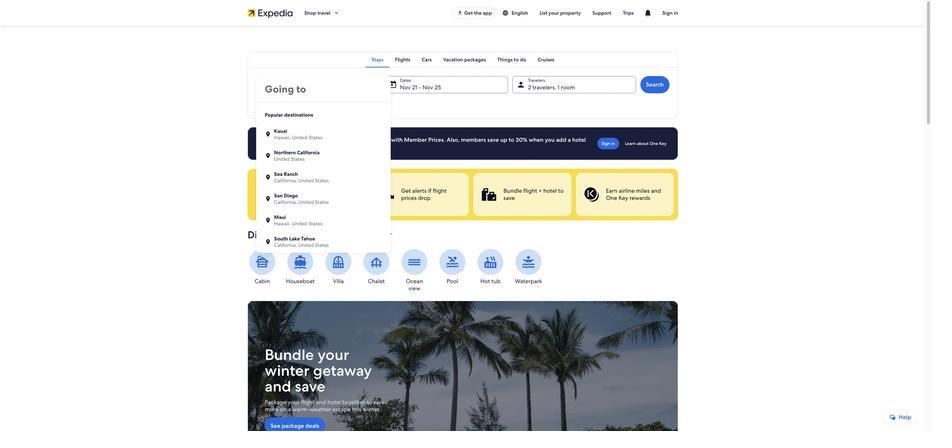 Task type: describe. For each thing, give the bounding box(es) containing it.
nov 21 - nov 25
[[400, 84, 441, 91]]

or
[[306, 136, 312, 144]]

hotel inside bundle your winter getaway and save package your flight and hotel together to save more on a warm-weather escape this winter.
[[328, 399, 341, 406]]

waterpark button
[[514, 249, 543, 285]]

about
[[637, 141, 649, 146]]

california
[[297, 149, 320, 156]]

expedia
[[265, 177, 302, 190]]

sign in link
[[598, 138, 620, 149]]

on inside save 10% or more on over 100,000 hotels with member prices. also, members save up to 30% when you add a hotel to a flight
[[329, 136, 336, 144]]

things to do link
[[492, 52, 532, 67]]

small image for south lake tahoe california, united states
[[265, 239, 271, 245]]

earn
[[606, 187, 618, 195]]

trips
[[623, 10, 634, 16]]

packages
[[465, 56, 486, 63]]

pool
[[447, 277, 458, 285]]

california, inside south lake tahoe california, united states
[[274, 242, 297, 248]]

ocean
[[406, 277, 423, 285]]

car
[[321, 101, 328, 107]]

states inside the maui hawaii, united states
[[309, 220, 323, 227]]

when
[[529, 136, 544, 144]]

add a flight
[[266, 101, 292, 107]]

a left car
[[317, 101, 320, 107]]

villa button
[[324, 249, 353, 285]]

this
[[352, 406, 362, 413]]

search button
[[641, 76, 670, 93]]

get the app
[[464, 10, 492, 16]]

states inside northern california united states
[[291, 156, 305, 162]]

northern
[[274, 149, 296, 156]]

more inside save 10% or more on over 100,000 hotels with member prices. also, members save up to 30% when you add a hotel to a flight
[[313, 136, 327, 144]]

cabin
[[255, 277, 270, 285]]

get the app link
[[453, 7, 497, 19]]

learn about one key
[[625, 141, 667, 146]]

app
[[483, 10, 492, 16]]

shop
[[304, 10, 316, 16]]

hot
[[481, 277, 490, 285]]

to down kauai
[[281, 143, 286, 151]]

bundle flight + hotel to save
[[504, 187, 564, 202]]

10%
[[294, 136, 305, 144]]

save inside "bundle flight + hotel to save"
[[504, 194, 515, 202]]

sea ranch california, united states
[[274, 171, 329, 184]]

a up popular
[[277, 101, 279, 107]]

search
[[646, 81, 664, 88]]

one inside earn airline miles and one key rewards
[[606, 194, 618, 202]]

room
[[561, 84, 575, 91]]

add for add a car
[[306, 101, 316, 107]]

united inside sea ranch california, united states
[[298, 177, 314, 184]]

hotels
[[374, 136, 390, 144]]

tahoe
[[301, 235, 315, 242]]

makes
[[304, 177, 334, 190]]

cabin button
[[248, 249, 277, 285]]

san
[[274, 192, 283, 199]]

your for discover
[[290, 228, 311, 241]]

deals
[[305, 422, 319, 430]]

expedia logo image
[[248, 8, 293, 18]]

21
[[412, 84, 417, 91]]

25
[[435, 84, 441, 91]]

vacation
[[443, 56, 463, 63]]

expedia makes it easier for everyone to travel
[[265, 177, 354, 213]]

2 out of 3 element
[[474, 173, 572, 216]]

california, for ranch
[[274, 177, 297, 184]]

hot tub button
[[476, 249, 505, 285]]

states inside south lake tahoe california, united states
[[315, 242, 329, 248]]

prices
[[401, 194, 417, 202]]

hawaii, for maui
[[274, 220, 291, 227]]

small image for maui hawaii, united states
[[265, 217, 271, 224]]

see
[[271, 422, 280, 430]]

lake
[[289, 235, 300, 242]]

united inside south lake tahoe california, united states
[[298, 242, 314, 248]]

sign in button
[[657, 4, 684, 22]]

package
[[282, 422, 304, 430]]

small image
[[265, 153, 271, 159]]

cars
[[422, 56, 432, 63]]

states inside the kauai hawaii, united states
[[309, 134, 323, 141]]

waterpark
[[515, 277, 542, 285]]

alerts
[[413, 187, 427, 195]]

villa
[[333, 277, 344, 285]]

ocean view button
[[400, 249, 429, 292]]

pool button
[[438, 249, 467, 285]]

and inside earn airline miles and one key rewards
[[651, 187, 661, 195]]

flight inside get alerts if flight prices drop
[[433, 187, 447, 195]]

1 out of 3 element
[[371, 173, 469, 216]]

0 vertical spatial one
[[650, 141, 659, 146]]

to right up
[[509, 136, 515, 144]]

list
[[540, 10, 548, 16]]

united inside northern california united states
[[274, 156, 290, 162]]

add
[[556, 136, 567, 144]]

key inside learn about one key link
[[660, 141, 667, 146]]

maui hawaii, united states
[[274, 214, 323, 227]]

drop
[[418, 194, 431, 202]]

trailing image
[[333, 10, 340, 16]]

stays
[[372, 56, 384, 63]]

if
[[428, 187, 432, 195]]

support
[[593, 10, 612, 16]]

your for bundle
[[318, 345, 349, 365]]

hawaii, for kauai
[[274, 134, 291, 141]]

a left the 10%
[[288, 143, 291, 151]]

member
[[404, 136, 427, 144]]

everyone
[[310, 188, 354, 201]]

south
[[274, 235, 288, 242]]

do
[[520, 56, 526, 63]]

shop travel button
[[299, 4, 346, 22]]

your for list
[[549, 10, 559, 16]]

vacation packages
[[443, 56, 486, 63]]

over
[[337, 136, 349, 144]]

earn airline miles and one key rewards
[[606, 187, 661, 202]]



Task type: locate. For each thing, give the bounding box(es) containing it.
property
[[561, 10, 581, 16]]

flight left the 'or' at the left of the page
[[292, 143, 306, 151]]

flight up deals
[[301, 399, 315, 406]]

flight up popular destinations
[[280, 101, 292, 107]]

0 vertical spatial in
[[674, 10, 678, 16]]

united up 'lake'
[[292, 220, 307, 227]]

1 vertical spatial california,
[[274, 199, 297, 205]]

3 out of 3 element
[[576, 173, 674, 216]]

california, for diego
[[274, 199, 297, 205]]

0 vertical spatial more
[[313, 136, 327, 144]]

1 horizontal spatial travel
[[318, 10, 331, 16]]

1 vertical spatial on
[[280, 406, 287, 413]]

cruises link
[[532, 52, 560, 67]]

save right this
[[374, 399, 385, 406]]

1 horizontal spatial get
[[464, 10, 473, 16]]

to right this
[[367, 399, 372, 406]]

1 vertical spatial sign
[[602, 141, 611, 146]]

the
[[474, 10, 482, 16]]

list your property
[[540, 10, 581, 16]]

a left warm-
[[288, 406, 291, 413]]

new
[[313, 228, 333, 241]]

1 vertical spatial hawaii,
[[274, 220, 291, 227]]

small image left south
[[265, 239, 271, 245]]

united right diego
[[298, 199, 314, 205]]

and right warm-
[[316, 399, 326, 406]]

california,
[[274, 177, 297, 184], [274, 199, 297, 205], [274, 242, 297, 248]]

key right about
[[660, 141, 667, 146]]

1 vertical spatial in
[[612, 141, 615, 146]]

on left warm-
[[280, 406, 287, 413]]

0 horizontal spatial one
[[606, 194, 618, 202]]

california, up the maui
[[274, 199, 297, 205]]

bundle inside "bundle flight + hotel to save"
[[504, 187, 522, 195]]

1 horizontal spatial sign in
[[663, 10, 678, 16]]

0 horizontal spatial bundle
[[265, 345, 314, 365]]

Going to text field
[[256, 76, 391, 102]]

xsmall image
[[305, 204, 311, 210]]

1 california, from the top
[[274, 177, 297, 184]]

states inside san diego california, united states
[[315, 199, 329, 205]]

flight inside bundle your winter getaway and save package your flight and hotel together to save more on a warm-weather escape this winter.
[[301, 399, 315, 406]]

hawaii, inside the kauai hawaii, united states
[[274, 134, 291, 141]]

more up see
[[265, 406, 279, 413]]

get right download the app button icon
[[464, 10, 473, 16]]

california, up easier
[[274, 177, 297, 184]]

small image inside "english" button
[[503, 10, 509, 16]]

+
[[539, 187, 542, 195]]

2 travelers, 1 room button
[[513, 76, 636, 93]]

tab list inside bundle your winter getaway and save main content
[[248, 52, 678, 67]]

popular
[[265, 112, 283, 118]]

1 horizontal spatial bundle
[[504, 187, 522, 195]]

1 vertical spatial and
[[265, 377, 291, 396]]

0 horizontal spatial travel
[[277, 200, 303, 213]]

bundle for your
[[265, 345, 314, 365]]

chalet button
[[362, 249, 391, 285]]

0 vertical spatial get
[[464, 10, 473, 16]]

1 vertical spatial sign in
[[602, 141, 615, 146]]

0 horizontal spatial in
[[612, 141, 615, 146]]

on left over
[[329, 136, 336, 144]]

ocean view
[[406, 277, 423, 292]]

maui
[[274, 214, 286, 220]]

to inside "link"
[[514, 56, 519, 63]]

states up ranch
[[291, 156, 305, 162]]

2 travelers, 1 room
[[528, 84, 575, 91]]

hawaii, up south
[[274, 220, 291, 227]]

to inside expedia makes it easier for everyone to travel
[[265, 200, 275, 213]]

english button
[[497, 6, 534, 19]]

add up popular
[[266, 101, 275, 107]]

2 california, from the top
[[274, 199, 297, 205]]

chalet
[[368, 277, 385, 285]]

add for add a flight
[[266, 101, 275, 107]]

0 horizontal spatial nov
[[400, 84, 411, 91]]

sea
[[274, 171, 283, 177]]

see package deals link
[[265, 418, 325, 431]]

hot tub
[[481, 277, 501, 285]]

your inside "link"
[[549, 10, 559, 16]]

to inside "bundle flight + hotel to save"
[[559, 187, 564, 195]]

travel inside expedia makes it easier for everyone to travel
[[277, 200, 303, 213]]

add left car
[[306, 101, 316, 107]]

2 vertical spatial and
[[316, 399, 326, 406]]

you
[[545, 136, 555, 144]]

flight right if at top
[[433, 187, 447, 195]]

houseboat
[[286, 277, 315, 285]]

hotel inside "bundle flight + hotel to save"
[[544, 187, 557, 195]]

0 horizontal spatial key
[[619, 194, 629, 202]]

sign inside bundle your winter getaway and save main content
[[602, 141, 611, 146]]

0 horizontal spatial and
[[265, 377, 291, 396]]

bundle inside bundle your winter getaway and save package your flight and hotel together to save more on a warm-weather escape this winter.
[[265, 345, 314, 365]]

small image
[[503, 10, 509, 16], [265, 131, 271, 137], [265, 174, 271, 181], [265, 196, 271, 202], [265, 217, 271, 224], [265, 239, 271, 245]]

get inside get the app link
[[464, 10, 473, 16]]

states down new
[[315, 242, 329, 248]]

1 horizontal spatial in
[[674, 10, 678, 16]]

vacation packages link
[[438, 52, 492, 67]]

united up california
[[292, 134, 307, 141]]

a inside bundle your winter getaway and save package your flight and hotel together to save more on a warm-weather escape this winter.
[[288, 406, 291, 413]]

a
[[277, 101, 279, 107], [317, 101, 320, 107], [568, 136, 571, 144], [288, 143, 291, 151], [288, 406, 291, 413]]

1 vertical spatial hotel
[[544, 187, 557, 195]]

small image left "english"
[[503, 10, 509, 16]]

escape
[[333, 406, 351, 413]]

0 vertical spatial on
[[329, 136, 336, 144]]

it
[[336, 177, 342, 190]]

3 california, from the top
[[274, 242, 297, 248]]

california, inside sea ranch california, united states
[[274, 177, 297, 184]]

states
[[309, 134, 323, 141], [291, 156, 305, 162], [315, 177, 329, 184], [315, 199, 329, 205], [309, 220, 323, 227], [315, 242, 329, 248]]

view
[[409, 285, 421, 292]]

discover
[[248, 228, 287, 241]]

0 horizontal spatial on
[[280, 406, 287, 413]]

0 horizontal spatial hotel
[[328, 399, 341, 406]]

more
[[313, 136, 327, 144], [265, 406, 279, 413]]

united right small image
[[274, 156, 290, 162]]

1 horizontal spatial and
[[316, 399, 326, 406]]

houseboat button
[[286, 249, 315, 285]]

1 vertical spatial one
[[606, 194, 618, 202]]

sign left learn
[[602, 141, 611, 146]]

trips link
[[617, 6, 640, 19]]

key right earn
[[619, 194, 629, 202]]

small image for kauai hawaii, united states
[[265, 131, 271, 137]]

1
[[558, 84, 560, 91]]

kauai
[[274, 128, 287, 134]]

cruises
[[538, 56, 555, 63]]

hotel
[[572, 136, 586, 144], [544, 187, 557, 195], [328, 399, 341, 406]]

states right the 10%
[[309, 134, 323, 141]]

your
[[549, 10, 559, 16], [290, 228, 311, 241], [318, 345, 349, 365], [288, 399, 300, 406]]

2 nov from the left
[[423, 84, 433, 91]]

save left up
[[488, 136, 499, 144]]

sign in right communication center icon on the right top of the page
[[663, 10, 678, 16]]

0 horizontal spatial get
[[401, 187, 411, 195]]

tab list
[[248, 52, 678, 67]]

miles
[[636, 187, 650, 195]]

0 vertical spatial hawaii,
[[274, 134, 291, 141]]

favorite
[[335, 228, 371, 241]]

in left learn
[[612, 141, 615, 146]]

south lake tahoe california, united states
[[274, 235, 329, 248]]

one right about
[[650, 141, 659, 146]]

flights
[[395, 56, 411, 63]]

states inside sea ranch california, united states
[[315, 177, 329, 184]]

warm-
[[293, 406, 310, 413]]

small image left san
[[265, 196, 271, 202]]

one
[[650, 141, 659, 146], [606, 194, 618, 202]]

1 nov from the left
[[400, 84, 411, 91]]

sign inside dropdown button
[[663, 10, 673, 16]]

nov right -
[[423, 84, 433, 91]]

0 vertical spatial travel
[[318, 10, 331, 16]]

and right miles
[[651, 187, 661, 195]]

2 add from the left
[[306, 101, 316, 107]]

tab list containing stays
[[248, 52, 678, 67]]

list your property link
[[534, 6, 587, 19]]

small image left the maui
[[265, 217, 271, 224]]

1 horizontal spatial add
[[306, 101, 316, 107]]

1 vertical spatial travel
[[277, 200, 303, 213]]

flight inside "bundle flight + hotel to save"
[[524, 187, 537, 195]]

sign in inside sign in link
[[602, 141, 615, 146]]

in inside main content
[[612, 141, 615, 146]]

100,000
[[350, 136, 372, 144]]

1 vertical spatial bundle
[[265, 345, 314, 365]]

in right communication center icon on the right top of the page
[[674, 10, 678, 16]]

small image left kauai
[[265, 131, 271, 137]]

key
[[660, 141, 667, 146], [619, 194, 629, 202]]

hotel right add
[[572, 136, 586, 144]]

more right the 'or' at the left of the page
[[313, 136, 327, 144]]

also,
[[447, 136, 460, 144]]

more inside bundle your winter getaway and save package your flight and hotel together to save more on a warm-weather escape this winter.
[[265, 406, 279, 413]]

0 vertical spatial hotel
[[572, 136, 586, 144]]

united inside the maui hawaii, united states
[[292, 220, 307, 227]]

things
[[498, 56, 513, 63]]

0 vertical spatial bundle
[[504, 187, 522, 195]]

bundle your winter getaway and save main content
[[0, 26, 926, 431]]

states up everyone
[[315, 177, 329, 184]]

united up the 'for'
[[298, 177, 314, 184]]

to right +
[[559, 187, 564, 195]]

see package deals
[[271, 422, 319, 430]]

prices.
[[429, 136, 446, 144]]

and up the package
[[265, 377, 291, 396]]

things to do
[[498, 56, 526, 63]]

easier
[[265, 188, 292, 201]]

travel left trailing image
[[318, 10, 331, 16]]

0 vertical spatial sign in
[[663, 10, 678, 16]]

travel down diego
[[277, 200, 303, 213]]

bundle for flight
[[504, 187, 522, 195]]

0 vertical spatial sign
[[663, 10, 673, 16]]

1 vertical spatial key
[[619, 194, 629, 202]]

2 horizontal spatial and
[[651, 187, 661, 195]]

0 horizontal spatial more
[[265, 406, 279, 413]]

2 hawaii, from the top
[[274, 220, 291, 227]]

to down san
[[265, 200, 275, 213]]

travelers,
[[533, 84, 556, 91]]

united down the discover your new favorite stay
[[298, 242, 314, 248]]

-
[[419, 84, 421, 91]]

weather
[[310, 406, 331, 413]]

package
[[265, 399, 287, 406]]

flights link
[[389, 52, 416, 67]]

sign in
[[663, 10, 678, 16], [602, 141, 615, 146]]

get left alerts
[[401, 187, 411, 195]]

members
[[461, 136, 486, 144]]

california, inside san diego california, united states
[[274, 199, 297, 205]]

one left airline
[[606, 194, 618, 202]]

save inside save 10% or more on over 100,000 hotels with member prices. also, members save up to 30% when you add a hotel to a flight
[[488, 136, 499, 144]]

0 vertical spatial california,
[[274, 177, 297, 184]]

communication center icon image
[[644, 9, 653, 17]]

a right add
[[568, 136, 571, 144]]

1 hawaii, from the top
[[274, 134, 291, 141]]

small image for sea ranch california, united states
[[265, 174, 271, 181]]

tub
[[492, 277, 501, 285]]

0 horizontal spatial sign in
[[602, 141, 615, 146]]

in inside dropdown button
[[674, 10, 678, 16]]

to left "do"
[[514, 56, 519, 63]]

key inside earn airline miles and one key rewards
[[619, 194, 629, 202]]

save left +
[[504, 194, 515, 202]]

winter.
[[363, 406, 381, 413]]

1 horizontal spatial more
[[313, 136, 327, 144]]

0 horizontal spatial sign
[[602, 141, 611, 146]]

hawaii,
[[274, 134, 291, 141], [274, 220, 291, 227]]

discover your new favorite stay
[[248, 228, 392, 241]]

1 horizontal spatial one
[[650, 141, 659, 146]]

2
[[528, 84, 531, 91]]

flight left +
[[524, 187, 537, 195]]

1 vertical spatial more
[[265, 406, 279, 413]]

united inside san diego california, united states
[[298, 199, 314, 205]]

united inside the kauai hawaii, united states
[[292, 134, 307, 141]]

flight inside save 10% or more on over 100,000 hotels with member prices. also, members save up to 30% when you add a hotel to a flight
[[292, 143, 306, 151]]

get for get alerts if flight prices drop
[[401, 187, 411, 195]]

travel sale activities deals image
[[248, 301, 678, 431]]

1 add from the left
[[266, 101, 275, 107]]

english
[[512, 10, 528, 16]]

travel inside dropdown button
[[318, 10, 331, 16]]

small image left sea
[[265, 174, 271, 181]]

hawaii, inside the maui hawaii, united states
[[274, 220, 291, 227]]

california, down "discover"
[[274, 242, 297, 248]]

getaway
[[313, 361, 372, 381]]

hotel inside save 10% or more on over 100,000 hotels with member prices. also, members save up to 30% when you add a hotel to a flight
[[572, 136, 586, 144]]

destinations
[[284, 112, 313, 118]]

0 vertical spatial key
[[660, 141, 667, 146]]

1 horizontal spatial on
[[329, 136, 336, 144]]

on inside bundle your winter getaway and save package your flight and hotel together to save more on a warm-weather escape this winter.
[[280, 406, 287, 413]]

download the app button image
[[457, 10, 463, 16]]

0 horizontal spatial add
[[266, 101, 275, 107]]

small image for san diego california, united states
[[265, 196, 271, 202]]

sign in left learn
[[602, 141, 615, 146]]

nov
[[400, 84, 411, 91], [423, 84, 433, 91]]

san diego california, united states
[[274, 192, 329, 205]]

northern california united states
[[274, 149, 320, 162]]

1 horizontal spatial sign
[[663, 10, 673, 16]]

popular destinations
[[265, 112, 313, 118]]

2 horizontal spatial hotel
[[572, 136, 586, 144]]

nov left 21
[[400, 84, 411, 91]]

states up the discover your new favorite stay
[[309, 220, 323, 227]]

1 horizontal spatial key
[[660, 141, 667, 146]]

1 horizontal spatial hotel
[[544, 187, 557, 195]]

sign in inside sign in dropdown button
[[663, 10, 678, 16]]

nov 21 - nov 25 button
[[384, 76, 508, 93]]

states right xsmall icon
[[315, 199, 329, 205]]

sign right communication center icon on the right top of the page
[[663, 10, 673, 16]]

1 vertical spatial get
[[401, 187, 411, 195]]

get for get the app
[[464, 10, 473, 16]]

support link
[[587, 6, 617, 19]]

1 horizontal spatial nov
[[423, 84, 433, 91]]

get inside get alerts if flight prices drop
[[401, 187, 411, 195]]

hotel right +
[[544, 187, 557, 195]]

2 vertical spatial hotel
[[328, 399, 341, 406]]

save up warm-
[[295, 377, 326, 396]]

hawaii, up northern
[[274, 134, 291, 141]]

0 vertical spatial and
[[651, 187, 661, 195]]

cars link
[[416, 52, 438, 67]]

hotel left together
[[328, 399, 341, 406]]

2 vertical spatial california,
[[274, 242, 297, 248]]

to inside bundle your winter getaway and save package your flight and hotel together to save more on a warm-weather escape this winter.
[[367, 399, 372, 406]]



Task type: vqa. For each thing, say whether or not it's contained in the screenshot.
amenities corresponding to Room amenities
no



